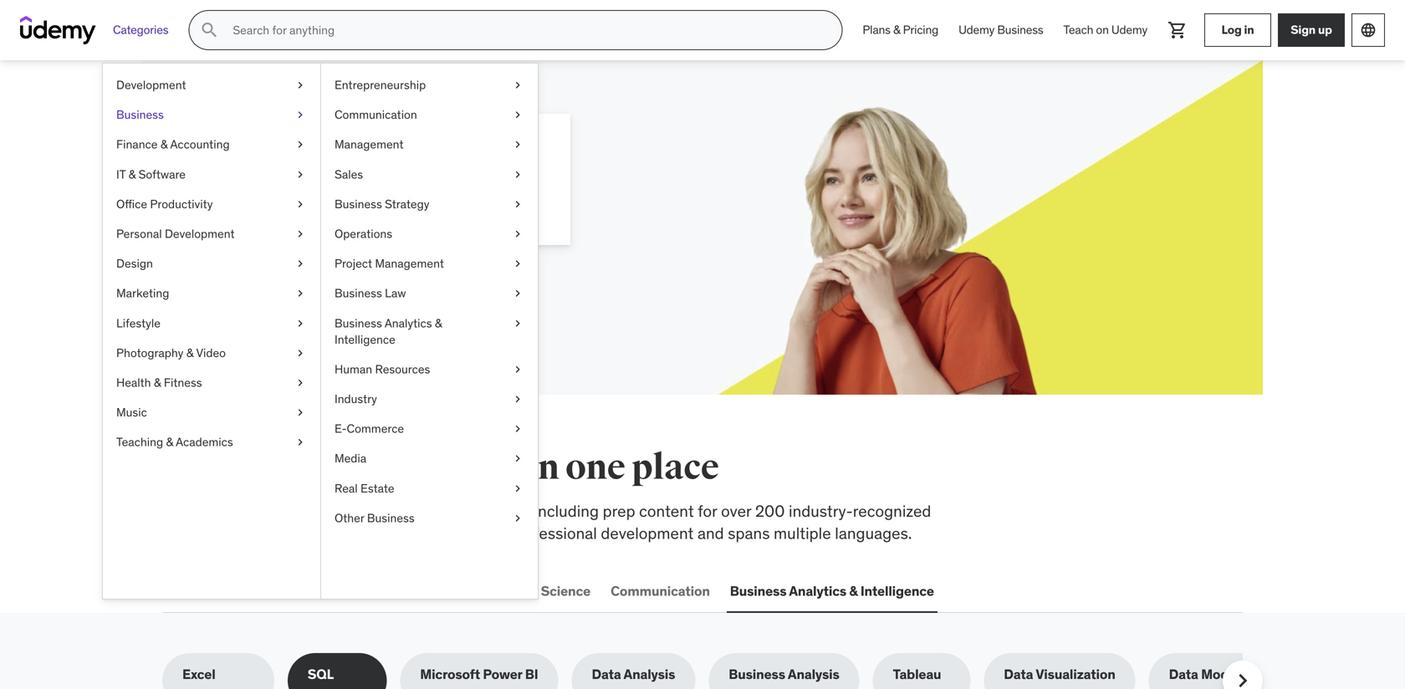 Task type: locate. For each thing, give the bounding box(es) containing it.
skills up supports on the left
[[358, 501, 394, 521]]

1 analysis from the left
[[624, 666, 675, 683]]

1 horizontal spatial for
[[698, 501, 717, 521]]

sql
[[308, 666, 334, 683]]

xsmall image inside health & fitness link
[[294, 375, 307, 391]]

it
[[116, 167, 126, 182], [300, 583, 312, 600]]

your
[[347, 133, 407, 168], [271, 174, 296, 192]]

xsmall image inside development link
[[294, 77, 307, 93]]

business analytics & intelligence for business analytics & intelligence link
[[335, 316, 442, 347]]

analytics down law
[[385, 316, 432, 331]]

xsmall image inside "business strategy" link
[[511, 196, 525, 212]]

& inside button
[[850, 583, 858, 600]]

critical
[[230, 501, 277, 521]]

in up including
[[527, 446, 559, 489]]

2 vertical spatial development
[[197, 583, 280, 600]]

analytics inside business analytics & intelligence link
[[385, 316, 432, 331]]

xsmall image
[[294, 77, 307, 93], [511, 137, 525, 153], [294, 166, 307, 183], [511, 196, 525, 212], [511, 226, 525, 242], [294, 256, 307, 272], [511, 315, 525, 332], [511, 361, 525, 378], [511, 391, 525, 408], [294, 405, 307, 421], [294, 434, 307, 451], [511, 480, 525, 497]]

xsmall image inside office productivity link
[[294, 196, 307, 212]]

& down the languages.
[[850, 583, 858, 600]]

your up the with
[[347, 133, 407, 168]]

xsmall image inside finance & accounting link
[[294, 137, 307, 153]]

it left certifications on the bottom left of the page
[[300, 583, 312, 600]]

covering
[[162, 501, 226, 521]]

with
[[356, 174, 381, 192]]

udemy right pricing
[[959, 22, 995, 37]]

video
[[196, 345, 226, 360]]

xsmall image inside entrepreneurship link
[[511, 77, 525, 93]]

skills inside covering critical workplace skills to technical topics, including prep content for over 200 industry-recognized certifications, our catalog supports well-rounded professional development and spans multiple languages.
[[358, 501, 394, 521]]

management
[[335, 137, 404, 152], [375, 256, 444, 271]]

1 horizontal spatial in
[[1244, 22, 1255, 37]]

1 vertical spatial analytics
[[789, 583, 847, 600]]

&
[[893, 22, 901, 37], [160, 137, 168, 152], [128, 167, 136, 182], [435, 316, 442, 331], [186, 345, 194, 360], [154, 375, 161, 390], [166, 435, 173, 450], [850, 583, 858, 600]]

& right plans
[[893, 22, 901, 37]]

communication button
[[607, 572, 713, 612]]

communication inside button
[[611, 583, 710, 600]]

1 horizontal spatial communication
[[611, 583, 710, 600]]

xsmall image inside e-commerce link
[[511, 421, 525, 437]]

human resources
[[335, 362, 430, 377]]

a
[[384, 174, 391, 192]]

xsmall image for teaching & academics
[[294, 434, 307, 451]]

microsoft
[[420, 666, 480, 683]]

xsmall image for business analytics & intelligence
[[511, 315, 525, 332]]

1 vertical spatial skills
[[358, 501, 394, 521]]

1 udemy from the left
[[959, 22, 995, 37]]

development inside button
[[197, 583, 280, 600]]

xsmall image inside other business link
[[511, 510, 525, 527]]

topic filters element
[[162, 654, 1280, 689]]

office productivity link
[[103, 189, 320, 219]]

design
[[116, 256, 153, 271]]

xsmall image inside photography & video link
[[294, 345, 307, 361]]

& down 'business law' link
[[435, 316, 442, 331]]

intelligence up human
[[335, 332, 396, 347]]

for inside skills for your future expand your potential with a course. starting at just $12.99 through dec 15.
[[303, 133, 342, 168]]

it inside button
[[300, 583, 312, 600]]

xsmall image for it & software
[[294, 166, 307, 183]]

0 vertical spatial management
[[335, 137, 404, 152]]

data right bi
[[592, 666, 621, 683]]

xsmall image inside media link
[[511, 451, 525, 467]]

udemy right on
[[1112, 22, 1148, 37]]

strategy
[[385, 197, 430, 212]]

xsmall image for office productivity
[[294, 196, 307, 212]]

in right log
[[1244, 22, 1255, 37]]

& right "health"
[[154, 375, 161, 390]]

xsmall image for development
[[294, 77, 307, 93]]

office
[[116, 197, 147, 212]]

0 horizontal spatial it
[[116, 167, 126, 182]]

1 vertical spatial for
[[698, 501, 717, 521]]

data left the science
[[509, 583, 538, 600]]

it certifications button
[[297, 572, 403, 612]]

leadership button
[[416, 572, 492, 612]]

business analytics & intelligence
[[335, 316, 442, 347], [730, 583, 934, 600]]

xsmall image for industry
[[511, 391, 525, 408]]

xsmall image inside business link
[[294, 107, 307, 123]]

& right the teaching
[[166, 435, 173, 450]]

xsmall image for finance & accounting
[[294, 137, 307, 153]]

development for personal
[[165, 226, 235, 241]]

business
[[998, 22, 1044, 37], [116, 107, 164, 122], [335, 197, 382, 212], [335, 286, 382, 301], [335, 316, 382, 331], [367, 511, 415, 526], [730, 583, 787, 600], [729, 666, 786, 683]]

0 horizontal spatial business analytics & intelligence
[[335, 316, 442, 347]]

submit search image
[[199, 20, 219, 40]]

0 vertical spatial intelligence
[[335, 332, 396, 347]]

& for software
[[128, 167, 136, 182]]

prep
[[603, 501, 635, 521]]

business inside business analytics & intelligence
[[335, 316, 382, 331]]

sign
[[1291, 22, 1316, 37]]

0 vertical spatial skills
[[277, 446, 367, 489]]

development down categories dropdown button
[[116, 77, 186, 92]]

development link
[[103, 70, 320, 100]]

just
[[508, 174, 530, 192]]

well-
[[413, 523, 447, 543]]

xsmall image inside communication link
[[511, 107, 525, 123]]

xsmall image
[[511, 77, 525, 93], [294, 107, 307, 123], [511, 107, 525, 123], [294, 137, 307, 153], [511, 166, 525, 183], [294, 196, 307, 212], [294, 226, 307, 242], [511, 256, 525, 272], [294, 285, 307, 302], [511, 285, 525, 302], [294, 315, 307, 332], [294, 345, 307, 361], [294, 375, 307, 391], [511, 421, 525, 437], [511, 451, 525, 467], [511, 510, 525, 527]]

business inside topic filters 'element'
[[729, 666, 786, 683]]

entrepreneurship link
[[321, 70, 538, 100]]

xsmall image for communication
[[511, 107, 525, 123]]

xsmall image inside marketing link
[[294, 285, 307, 302]]

1 horizontal spatial business analytics & intelligence
[[730, 583, 934, 600]]

data left modeling
[[1169, 666, 1199, 683]]

& up the "office"
[[128, 167, 136, 182]]

analytics inside business analytics & intelligence button
[[789, 583, 847, 600]]

xsmall image inside 'business law' link
[[511, 285, 525, 302]]

intelligence for business analytics & intelligence link
[[335, 332, 396, 347]]

0 horizontal spatial analytics
[[385, 316, 432, 331]]

xsmall image inside design link
[[294, 256, 307, 272]]

it up the "office"
[[116, 167, 126, 182]]

intelligence inside button
[[861, 583, 934, 600]]

in
[[1244, 22, 1255, 37], [527, 446, 559, 489]]

the
[[218, 446, 271, 489]]

development down office productivity link
[[165, 226, 235, 241]]

academics
[[176, 435, 233, 450]]

xsmall image for sales
[[511, 166, 525, 183]]

xsmall image for personal development
[[294, 226, 307, 242]]

1 vertical spatial intelligence
[[861, 583, 934, 600]]

software
[[139, 167, 186, 182]]

science
[[541, 583, 591, 600]]

data
[[509, 583, 538, 600], [592, 666, 621, 683], [1004, 666, 1034, 683], [1169, 666, 1199, 683]]

0 horizontal spatial intelligence
[[335, 332, 396, 347]]

skills down e-
[[277, 446, 367, 489]]

intelligence inside business analytics & intelligence
[[335, 332, 396, 347]]

0 horizontal spatial udemy
[[959, 22, 995, 37]]

& left video at bottom left
[[186, 345, 194, 360]]

business analytics & intelligence button
[[727, 572, 938, 612]]

business analytics & intelligence up human resources
[[335, 316, 442, 347]]

to
[[397, 501, 412, 521]]

1 horizontal spatial analysis
[[788, 666, 840, 683]]

xsmall image inside 'project management' link
[[511, 256, 525, 272]]

xsmall image for entrepreneurship
[[511, 77, 525, 93]]

power
[[483, 666, 522, 683]]

development
[[601, 523, 694, 543]]

languages.
[[835, 523, 912, 543]]

& inside business analytics & intelligence
[[435, 316, 442, 331]]

for up potential
[[303, 133, 342, 168]]

0 vertical spatial in
[[1244, 22, 1255, 37]]

supports
[[346, 523, 409, 543]]

real estate link
[[321, 474, 538, 504]]

xsmall image inside the management link
[[511, 137, 525, 153]]

sales
[[335, 167, 363, 182]]

leadership
[[420, 583, 489, 600]]

modeling
[[1201, 666, 1260, 683]]

design link
[[103, 249, 320, 279]]

xsmall image for real estate
[[511, 480, 525, 497]]

xsmall image inside personal development 'link'
[[294, 226, 307, 242]]

udemy inside "link"
[[959, 22, 995, 37]]

development right web
[[197, 583, 280, 600]]

data for data analysis
[[592, 666, 621, 683]]

1 vertical spatial in
[[527, 446, 559, 489]]

photography & video link
[[103, 338, 320, 368]]

0 vertical spatial your
[[347, 133, 407, 168]]

0 horizontal spatial analysis
[[624, 666, 675, 683]]

and
[[698, 523, 724, 543]]

udemy image
[[20, 16, 96, 44]]

communication down entrepreneurship
[[335, 107, 417, 122]]

1 vertical spatial your
[[271, 174, 296, 192]]

1 horizontal spatial it
[[300, 583, 312, 600]]

for up and
[[698, 501, 717, 521]]

recognized
[[853, 501, 932, 521]]

1 horizontal spatial your
[[347, 133, 407, 168]]

Search for anything text field
[[230, 16, 822, 44]]

xsmall image inside teaching & academics link
[[294, 434, 307, 451]]

in inside log in link
[[1244, 22, 1255, 37]]

0 horizontal spatial in
[[527, 446, 559, 489]]

e-commerce
[[335, 421, 404, 436]]

data left visualization
[[1004, 666, 1034, 683]]

data inside data science button
[[509, 583, 538, 600]]

xsmall image inside music link
[[294, 405, 307, 421]]

xsmall image for operations
[[511, 226, 525, 242]]

web development
[[166, 583, 280, 600]]

it certifications
[[300, 583, 399, 600]]

up
[[1318, 22, 1333, 37]]

intelligence down the languages.
[[861, 583, 934, 600]]

1 vertical spatial communication
[[611, 583, 710, 600]]

music link
[[103, 398, 320, 428]]

development inside 'link'
[[165, 226, 235, 241]]

web development button
[[162, 572, 284, 612]]

& right finance
[[160, 137, 168, 152]]

2 analysis from the left
[[788, 666, 840, 683]]

teaching & academics
[[116, 435, 233, 450]]

1 horizontal spatial udemy
[[1112, 22, 1148, 37]]

log in link
[[1205, 13, 1272, 47]]

business strategy
[[335, 197, 430, 212]]

course.
[[395, 174, 438, 192]]

1 horizontal spatial analytics
[[789, 583, 847, 600]]

communication for communication link
[[335, 107, 417, 122]]

teaching & academics link
[[103, 428, 320, 457]]

1 vertical spatial business analytics & intelligence
[[730, 583, 934, 600]]

xsmall image inside lifestyle link
[[294, 315, 307, 332]]

estate
[[361, 481, 394, 496]]

1 vertical spatial development
[[165, 226, 235, 241]]

xsmall image inside industry link
[[511, 391, 525, 408]]

0 vertical spatial communication
[[335, 107, 417, 122]]

data science button
[[506, 572, 594, 612]]

media
[[335, 451, 367, 466]]

xsmall image inside business analytics & intelligence link
[[511, 315, 525, 332]]

lifestyle
[[116, 316, 161, 331]]

xsmall image inside "human resources" link
[[511, 361, 525, 378]]

0 vertical spatial it
[[116, 167, 126, 182]]

management up sales
[[335, 137, 404, 152]]

xsmall image for photography & video
[[294, 345, 307, 361]]

your up through
[[271, 174, 296, 192]]

analytics down multiple
[[789, 583, 847, 600]]

0 vertical spatial analytics
[[385, 316, 432, 331]]

management up law
[[375, 256, 444, 271]]

pricing
[[903, 22, 939, 37]]

xsmall image inside sales link
[[511, 166, 525, 183]]

& for pricing
[[893, 22, 901, 37]]

1 horizontal spatial intelligence
[[861, 583, 934, 600]]

2 udemy from the left
[[1112, 22, 1148, 37]]

xsmall image for e-commerce
[[511, 421, 525, 437]]

0 horizontal spatial for
[[303, 133, 342, 168]]

place
[[632, 446, 719, 489]]

0 vertical spatial business analytics & intelligence
[[335, 316, 442, 347]]

personal development link
[[103, 219, 320, 249]]

xsmall image inside operations link
[[511, 226, 525, 242]]

on
[[1096, 22, 1109, 37]]

xsmall image inside it & software link
[[294, 166, 307, 183]]

development
[[116, 77, 186, 92], [165, 226, 235, 241], [197, 583, 280, 600]]

business analytics & intelligence inside button
[[730, 583, 934, 600]]

project management link
[[321, 249, 538, 279]]

xsmall image for lifestyle
[[294, 315, 307, 332]]

0 vertical spatial for
[[303, 133, 342, 168]]

xsmall image inside real estate link
[[511, 480, 525, 497]]

1 vertical spatial it
[[300, 583, 312, 600]]

business analytics & intelligence down multiple
[[730, 583, 934, 600]]

0 horizontal spatial communication
[[335, 107, 417, 122]]

xsmall image for project management
[[511, 256, 525, 272]]

xsmall image for business
[[294, 107, 307, 123]]

business law link
[[321, 279, 538, 309]]

communication down development
[[611, 583, 710, 600]]

skills
[[223, 133, 298, 168]]



Task type: vqa. For each thing, say whether or not it's contained in the screenshot.
udemy business link
yes



Task type: describe. For each thing, give the bounding box(es) containing it.
real estate
[[335, 481, 394, 496]]

certifications
[[315, 583, 399, 600]]

marketing
[[116, 286, 169, 301]]

xsmall image for media
[[511, 451, 525, 467]]

workplace
[[281, 501, 354, 521]]

xsmall image for other business
[[511, 510, 525, 527]]

business inside "link"
[[998, 22, 1044, 37]]

development for web
[[197, 583, 280, 600]]

business analytics & intelligence for business analytics & intelligence button
[[730, 583, 934, 600]]

accounting
[[170, 137, 230, 152]]

law
[[385, 286, 406, 301]]

business law
[[335, 286, 406, 301]]

topics,
[[483, 501, 530, 521]]

business strategy link
[[321, 189, 538, 219]]

shopping cart with 0 items image
[[1168, 20, 1188, 40]]

human
[[335, 362, 372, 377]]

communication link
[[321, 100, 538, 130]]

e-commerce link
[[321, 414, 538, 444]]

other
[[335, 511, 364, 526]]

sign up
[[1291, 22, 1333, 37]]

technical
[[415, 501, 480, 521]]

15.
[[344, 193, 360, 210]]

music
[[116, 405, 147, 420]]

data for data modeling
[[1169, 666, 1199, 683]]

business analytics & intelligence link
[[321, 309, 538, 355]]

spans
[[728, 523, 770, 543]]

real
[[335, 481, 358, 496]]

xsmall image for management
[[511, 137, 525, 153]]

xsmall image for design
[[294, 256, 307, 272]]

rounded
[[447, 523, 507, 543]]

operations link
[[321, 219, 538, 249]]

certifications,
[[162, 523, 259, 543]]

project
[[335, 256, 372, 271]]

& for video
[[186, 345, 194, 360]]

log
[[1222, 22, 1242, 37]]

analysis for business analysis
[[788, 666, 840, 683]]

human resources link
[[321, 355, 538, 384]]

professional
[[510, 523, 597, 543]]

industry link
[[321, 384, 538, 414]]

covering critical workplace skills to technical topics, including prep content for over 200 industry-recognized certifications, our catalog supports well-rounded professional development and spans multiple languages.
[[162, 501, 932, 543]]

intelligence for business analytics & intelligence button
[[861, 583, 934, 600]]

management link
[[321, 130, 538, 160]]

potential
[[300, 174, 353, 192]]

content
[[639, 501, 694, 521]]

it & software link
[[103, 160, 320, 189]]

health & fitness
[[116, 375, 202, 390]]

health
[[116, 375, 151, 390]]

next image
[[1230, 668, 1257, 689]]

business analysis
[[729, 666, 840, 683]]

communication for communication button
[[611, 583, 710, 600]]

including
[[534, 501, 599, 521]]

xsmall image for business strategy
[[511, 196, 525, 212]]

need
[[440, 446, 520, 489]]

lifestyle link
[[103, 309, 320, 338]]

bi
[[525, 666, 538, 683]]

dec
[[317, 193, 340, 210]]

at
[[493, 174, 505, 192]]

xsmall image for business law
[[511, 285, 525, 302]]

teaching
[[116, 435, 163, 450]]

0 vertical spatial development
[[116, 77, 186, 92]]

health & fitness link
[[103, 368, 320, 398]]

productivity
[[150, 197, 213, 212]]

starting
[[442, 174, 490, 192]]

data visualization
[[1004, 666, 1116, 683]]

for inside covering critical workplace skills to technical topics, including prep content for over 200 industry-recognized certifications, our catalog supports well-rounded professional development and spans multiple languages.
[[698, 501, 717, 521]]

business link
[[103, 100, 320, 130]]

& for academics
[[166, 435, 173, 450]]

it for it & software
[[116, 167, 126, 182]]

project management
[[335, 256, 444, 271]]

xsmall image for human resources
[[511, 361, 525, 378]]

1 vertical spatial management
[[375, 256, 444, 271]]

future
[[412, 133, 494, 168]]

xsmall image for marketing
[[294, 285, 307, 302]]

plans & pricing link
[[853, 10, 949, 50]]

resources
[[375, 362, 430, 377]]

sales link
[[321, 160, 538, 189]]

tableau
[[893, 666, 942, 683]]

data modeling
[[1169, 666, 1260, 683]]

fitness
[[164, 375, 202, 390]]

other business
[[335, 511, 415, 526]]

teach on udemy link
[[1054, 10, 1158, 50]]

analytics for business analytics & intelligence link
[[385, 316, 432, 331]]

analytics for business analytics & intelligence button
[[789, 583, 847, 600]]

plans & pricing
[[863, 22, 939, 37]]

excel
[[182, 666, 216, 683]]

xsmall image for health & fitness
[[294, 375, 307, 391]]

through
[[266, 193, 313, 210]]

200
[[755, 501, 785, 521]]

choose a language image
[[1360, 22, 1377, 38]]

xsmall image for music
[[294, 405, 307, 421]]

photography
[[116, 345, 184, 360]]

expand
[[223, 174, 268, 192]]

& for fitness
[[154, 375, 161, 390]]

it for it certifications
[[300, 583, 312, 600]]

categories
[[113, 22, 168, 37]]

industry-
[[789, 501, 853, 521]]

& for accounting
[[160, 137, 168, 152]]

log in
[[1222, 22, 1255, 37]]

analysis for data analysis
[[624, 666, 675, 683]]

operations
[[335, 226, 392, 241]]

finance
[[116, 137, 158, 152]]

industry
[[335, 392, 377, 407]]

data for data science
[[509, 583, 538, 600]]

data for data visualization
[[1004, 666, 1034, 683]]

other business link
[[321, 504, 538, 533]]

all
[[162, 446, 211, 489]]

0 horizontal spatial your
[[271, 174, 296, 192]]

teach
[[1064, 22, 1094, 37]]

business inside button
[[730, 583, 787, 600]]

commerce
[[347, 421, 404, 436]]

data science
[[509, 583, 591, 600]]



